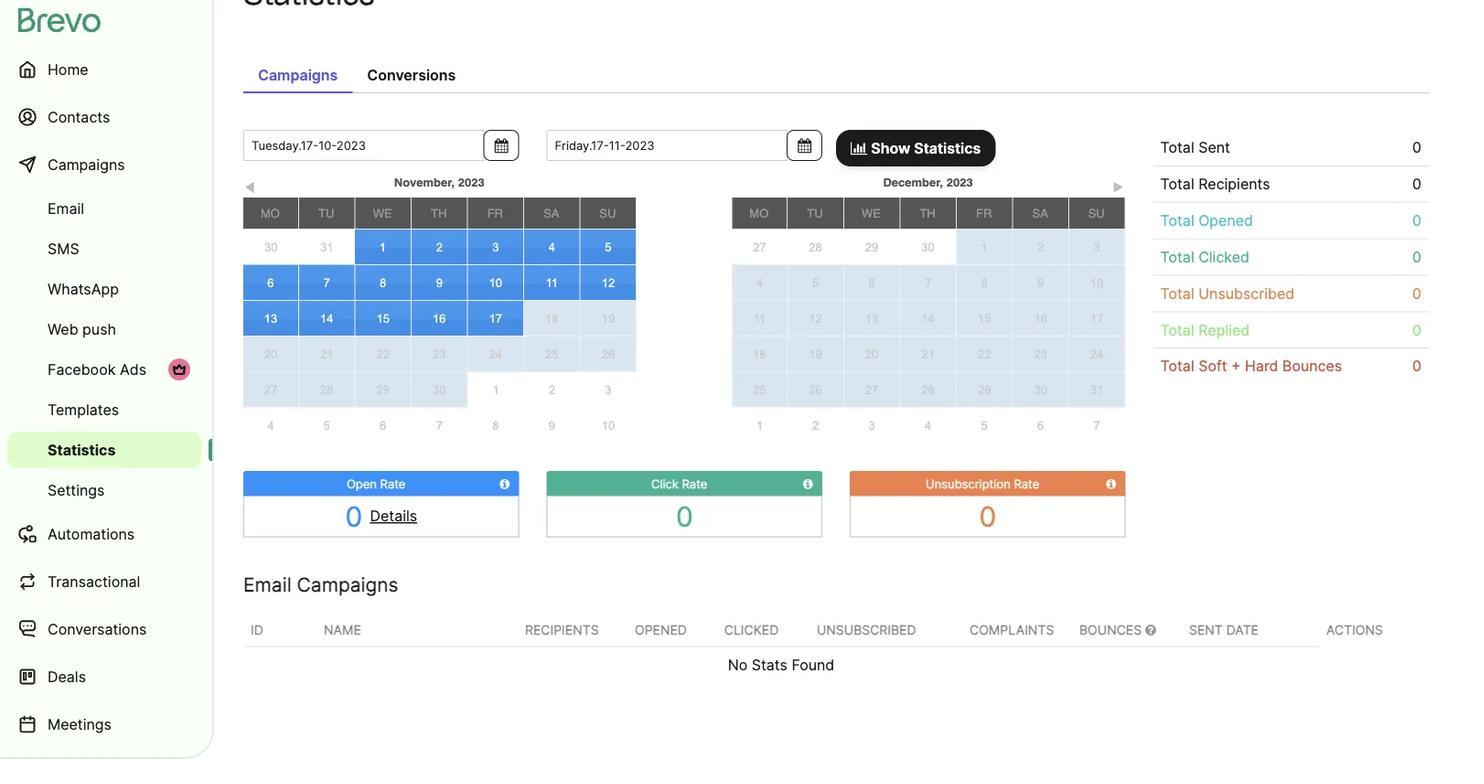 Task type: vqa. For each thing, say whether or not it's contained in the screenshot.


Task type: describe. For each thing, give the bounding box(es) containing it.
28 link for the middle 29 link
[[788, 230, 844, 265]]

open rate
[[347, 477, 406, 491]]

november,
[[394, 176, 455, 189]]

facebook
[[48, 361, 116, 378]]

1 horizontal spatial 19 link
[[788, 337, 844, 372]]

sent
[[1190, 623, 1223, 639]]

whatsapp
[[48, 280, 119, 298]]

1 horizontal spatial 27
[[753, 241, 767, 255]]

0 horizontal spatial 26 link
[[581, 337, 636, 372]]

1 vertical spatial campaigns link
[[7, 143, 201, 187]]

1 22 link from the left
[[356, 337, 411, 372]]

1 vertical spatial clicked
[[725, 623, 779, 639]]

1 horizontal spatial 9
[[549, 419, 555, 433]]

total clicked
[[1161, 249, 1250, 266]]

december, 2023 ▶
[[884, 176, 1124, 195]]

+
[[1232, 358, 1242, 376]]

no
[[728, 657, 748, 675]]

deals link
[[7, 655, 201, 699]]

total opened
[[1161, 212, 1254, 230]]

whatsapp link
[[7, 271, 201, 308]]

sa for 2
[[1033, 207, 1049, 221]]

push
[[82, 320, 116, 338]]

2 14 link from the left
[[901, 302, 956, 336]]

2 horizontal spatial 28 link
[[901, 373, 956, 408]]

total for total sent
[[1161, 139, 1195, 157]]

2 22 link from the left
[[957, 337, 1013, 372]]

november, 2023
[[394, 176, 485, 189]]

0 vertical spatial 18 link
[[524, 302, 580, 336]]

total for total opened
[[1161, 212, 1195, 230]]

2 horizontal spatial 28
[[922, 383, 935, 397]]

calendar image
[[495, 139, 508, 153]]

open
[[347, 477, 377, 491]]

18 for rightmost 18 link
[[753, 348, 767, 362]]

found
[[792, 657, 835, 675]]

0 horizontal spatial 27
[[264, 383, 277, 397]]

1 vertical spatial campaigns
[[48, 156, 125, 173]]

su for 5
[[600, 207, 616, 221]]

total sent
[[1161, 139, 1231, 157]]

conversations
[[48, 621, 147, 638]]

web push link
[[7, 311, 201, 348]]

0 for total clicked
[[1413, 249, 1422, 266]]

1 vertical spatial 25 link
[[732, 373, 787, 408]]

2 16 from the left
[[1035, 312, 1048, 326]]

unsubscription
[[926, 477, 1011, 491]]

email campaigns
[[243, 573, 399, 597]]

◀
[[244, 181, 256, 195]]

11 for 11 link to the right
[[754, 312, 766, 326]]

meetings link
[[7, 703, 201, 747]]

web push
[[48, 320, 116, 338]]

sms link
[[7, 231, 201, 267]]

15 for first 15 'link' from the left
[[377, 312, 390, 326]]

contacts link
[[7, 95, 201, 139]]

2 horizontal spatial 29 link
[[957, 373, 1013, 408]]

fr for 3
[[487, 207, 503, 221]]

contacts
[[48, 108, 110, 126]]

1 14 link from the left
[[299, 302, 355, 336]]

web
[[48, 320, 78, 338]]

transactional link
[[7, 560, 201, 604]]

2 23 from the left
[[1035, 348, 1048, 362]]

2 horizontal spatial 9
[[1038, 276, 1045, 290]]

2 15 link from the left
[[957, 302, 1013, 336]]

conversions
[[367, 66, 456, 84]]

0 horizontal spatial 31 link
[[299, 230, 355, 265]]

th for 2
[[431, 207, 447, 221]]

november, 2023 link
[[299, 172, 580, 194]]

calendar image
[[798, 139, 812, 153]]

2023 for november,
[[458, 176, 485, 189]]

0 horizontal spatial recipients
[[525, 623, 599, 639]]

email link
[[7, 190, 201, 227]]

0 horizontal spatial 9 link
[[412, 266, 467, 301]]

1 horizontal spatial 31 link
[[1070, 373, 1125, 408]]

automations
[[48, 525, 135, 543]]

▶ link
[[1112, 177, 1126, 195]]

10 for 9 link to the right
[[1091, 276, 1104, 290]]

1 horizontal spatial 9 link
[[524, 408, 580, 443]]

replied
[[1199, 321, 1250, 339]]

meetings
[[48, 716, 112, 734]]

click rate
[[652, 477, 708, 491]]

statistics link
[[7, 432, 201, 469]]

name
[[324, 623, 361, 639]]

th for 30
[[920, 207, 936, 221]]

1 horizontal spatial 29 link
[[844, 230, 900, 265]]

1 23 link from the left
[[412, 337, 467, 372]]

sent
[[1199, 139, 1231, 157]]

tu for 31
[[319, 207, 334, 221]]

24 for 2nd the 24 link
[[1091, 348, 1104, 362]]

tu for 28
[[808, 207, 823, 221]]

8 link for the middle 9 link
[[468, 408, 524, 443]]

total soft + hard bounces
[[1161, 358, 1343, 376]]

total for total recipients
[[1161, 176, 1195, 193]]

total for total soft + hard bounces
[[1161, 358, 1195, 376]]

total unsubscribed
[[1161, 285, 1295, 303]]

1 horizontal spatial 11 link
[[732, 302, 787, 336]]

1 horizontal spatial 12 link
[[788, 302, 844, 336]]

transactional
[[48, 573, 140, 591]]

1 16 from the left
[[433, 312, 446, 326]]

1 20 link from the left
[[243, 337, 298, 372]]

show statistics
[[868, 140, 981, 157]]

20 for second 20 link from left
[[866, 348, 879, 362]]

settings
[[48, 481, 105, 499]]

15 for first 15 'link' from right
[[978, 312, 991, 326]]

ads
[[120, 361, 146, 378]]

11 for the top 11 link
[[546, 276, 558, 290]]

sms
[[48, 240, 79, 258]]

complaints
[[970, 623, 1055, 639]]

total for total clicked
[[1161, 249, 1195, 266]]

stats
[[752, 657, 788, 675]]

1 vertical spatial opened
[[635, 623, 687, 639]]

1 horizontal spatial recipients
[[1199, 176, 1271, 193]]

0 for total replied
[[1413, 321, 1422, 339]]

1 horizontal spatial 18 link
[[732, 337, 787, 372]]

◀ link
[[243, 177, 257, 195]]

rate for click rate
[[682, 477, 708, 491]]

29 for the middle 29 link
[[866, 241, 879, 255]]

unsubscription rate
[[926, 477, 1040, 491]]

12 for 12 link to the right
[[809, 312, 823, 326]]

0 vertical spatial bounces
[[1283, 358, 1343, 376]]

mo for 27
[[750, 207, 769, 221]]

10 for the middle 9 link
[[602, 419, 615, 433]]

we for 29
[[862, 207, 881, 221]]

25 for the left 25 link
[[546, 348, 559, 362]]

27 link for left 29 link
[[243, 373, 298, 408]]

date
[[1227, 623, 1259, 639]]

0 vertical spatial clicked
[[1199, 249, 1250, 266]]

2 20 link from the left
[[845, 337, 900, 372]]

1 24 link from the left
[[468, 337, 524, 372]]

show statistics button
[[836, 130, 996, 167]]

info circle image for unsubscription rate
[[1107, 479, 1117, 491]]

0 vertical spatial campaigns
[[258, 66, 338, 84]]

1 horizontal spatial unsubscribed
[[1199, 285, 1295, 303]]

28 for the middle 29 link
[[809, 241, 823, 255]]

home
[[48, 60, 88, 78]]

22 for 2nd 22 link from the right
[[377, 348, 390, 362]]

2 horizontal spatial 27
[[866, 383, 879, 397]]

0 horizontal spatial 29 link
[[356, 373, 411, 408]]

0 for total opened
[[1413, 212, 1422, 230]]

left___rvooi image
[[172, 362, 187, 377]]

actions
[[1327, 623, 1384, 639]]

2 vertical spatial campaigns
[[297, 573, 399, 597]]

templates
[[48, 401, 119, 419]]

facebook ads
[[48, 361, 146, 378]]

home link
[[7, 48, 201, 92]]

0 horizontal spatial 8 link
[[356, 266, 411, 301]]

From text field
[[243, 130, 485, 162]]

0 horizontal spatial unsubscribed
[[817, 623, 917, 639]]

0 horizontal spatial 12 link
[[581, 266, 636, 301]]

hard
[[1246, 358, 1279, 376]]

24 for 2nd the 24 link from the right
[[489, 348, 502, 362]]

fr for 1
[[976, 207, 992, 221]]

december, 2023 link
[[788, 172, 1069, 194]]

sent date
[[1190, 623, 1259, 639]]

0 horizontal spatial 10 link
[[468, 266, 524, 301]]



Task type: locate. For each thing, give the bounding box(es) containing it.
total left sent
[[1161, 139, 1195, 157]]

0 horizontal spatial 9
[[436, 276, 443, 290]]

28 link for left 29 link
[[299, 373, 355, 408]]

recipients
[[1199, 176, 1271, 193], [525, 623, 599, 639]]

2 20 from the left
[[866, 348, 879, 362]]

19
[[602, 312, 615, 326], [809, 348, 823, 362]]

0 for total recipients
[[1413, 176, 1422, 193]]

1 horizontal spatial rate
[[682, 477, 708, 491]]

22 for 1st 22 link from the right
[[978, 348, 991, 362]]

2023 right november,
[[458, 176, 485, 189]]

tu down calendar image
[[808, 207, 823, 221]]

rate right 'unsubscription'
[[1014, 477, 1040, 491]]

1 21 link from the left
[[299, 337, 355, 372]]

id
[[251, 623, 263, 639]]

1 horizontal spatial 25
[[753, 383, 767, 397]]

13 for second 13 link from left
[[866, 312, 879, 326]]

0 horizontal spatial 15
[[377, 312, 390, 326]]

6 total from the top
[[1161, 321, 1195, 339]]

statistics up 'december, 2023' link
[[915, 140, 981, 157]]

0 vertical spatial email
[[48, 200, 84, 217]]

total recipients
[[1161, 176, 1271, 193]]

0 horizontal spatial 15 link
[[356, 302, 411, 336]]

1 we from the left
[[373, 207, 392, 221]]

0 horizontal spatial 27 link
[[243, 373, 298, 408]]

0 horizontal spatial opened
[[635, 623, 687, 639]]

1 horizontal spatial 8
[[493, 419, 499, 433]]

mo for 30
[[261, 207, 280, 221]]

8 link for 9 link to the right
[[957, 266, 1013, 301]]

23 link
[[412, 337, 467, 372], [1013, 337, 1069, 372]]

email for email campaigns
[[243, 573, 292, 597]]

0 horizontal spatial 16 link
[[412, 302, 467, 336]]

19 for right the 19 link
[[809, 348, 823, 362]]

10 link for the middle 9 link
[[580, 408, 637, 443]]

1 horizontal spatial 19
[[809, 348, 823, 362]]

th down 'december, 2023' link
[[920, 207, 936, 221]]

0 vertical spatial 11 link
[[524, 266, 580, 301]]

2 24 link from the left
[[1070, 337, 1125, 372]]

0 details
[[346, 501, 417, 534]]

▶
[[1114, 181, 1124, 195]]

clicked up no
[[725, 623, 779, 639]]

1 vertical spatial 26 link
[[788, 373, 844, 408]]

12
[[602, 276, 615, 290], [809, 312, 823, 326]]

31 link
[[299, 230, 355, 265], [1070, 373, 1125, 408]]

clicked
[[1199, 249, 1250, 266], [725, 623, 779, 639]]

info circle image for click rate
[[803, 479, 814, 491]]

0 horizontal spatial 12
[[602, 276, 615, 290]]

1 20 from the left
[[264, 348, 277, 362]]

2 horizontal spatial rate
[[1014, 477, 1040, 491]]

1 vertical spatial 12
[[809, 312, 823, 326]]

0 vertical spatial 19 link
[[581, 302, 636, 336]]

sa for 4
[[544, 207, 560, 221]]

10 link for 9 link to the right
[[1070, 266, 1125, 301]]

click
[[652, 477, 679, 491]]

we down 'december, 2023' link
[[862, 207, 881, 221]]

statistics down templates
[[48, 441, 116, 459]]

2 rate from the left
[[682, 477, 708, 491]]

campaigns link
[[243, 57, 353, 94], [7, 143, 201, 187]]

27
[[753, 241, 767, 255], [264, 383, 277, 397], [866, 383, 879, 397]]

su for 3
[[1089, 207, 1105, 221]]

1 horizontal spatial 27 link
[[732, 230, 788, 265]]

5 total from the top
[[1161, 285, 1195, 303]]

december,
[[884, 176, 944, 189]]

1 vertical spatial 12 link
[[788, 302, 844, 336]]

1 tu from the left
[[319, 207, 334, 221]]

0 horizontal spatial 23
[[433, 348, 446, 362]]

1 17 from the left
[[489, 312, 502, 326]]

1 su from the left
[[600, 207, 616, 221]]

0 horizontal spatial 2023
[[458, 176, 485, 189]]

conversations link
[[7, 608, 201, 652]]

20 for second 20 link from right
[[264, 348, 277, 362]]

13 for 1st 13 link from left
[[264, 312, 277, 326]]

2 24 from the left
[[1091, 348, 1104, 362]]

rate right click
[[682, 477, 708, 491]]

2 fr from the left
[[976, 207, 992, 221]]

rate for unsubscription rate
[[1014, 477, 1040, 491]]

bar chart image
[[851, 141, 868, 156]]

1 horizontal spatial fr
[[976, 207, 992, 221]]

8 for 9 link to the right's the '8' link
[[982, 276, 988, 290]]

1 horizontal spatial 10 link
[[580, 408, 637, 443]]

26
[[602, 348, 615, 362], [809, 383, 823, 397]]

info circle image
[[803, 479, 814, 491], [1107, 479, 1117, 491]]

12 for the leftmost 12 link
[[602, 276, 615, 290]]

18 for 18 link to the top
[[546, 312, 559, 326]]

2023 for december,
[[947, 176, 974, 189]]

total down total sent
[[1161, 176, 1195, 193]]

1 vertical spatial 19 link
[[788, 337, 844, 372]]

1 13 from the left
[[264, 312, 277, 326]]

1 16 link from the left
[[412, 302, 467, 336]]

1 total from the top
[[1161, 139, 1195, 157]]

18 link
[[524, 302, 580, 336], [732, 337, 787, 372]]

2023 inside december, 2023 ▶
[[947, 176, 974, 189]]

25 for the bottom 25 link
[[753, 383, 767, 397]]

total
[[1161, 139, 1195, 157], [1161, 176, 1195, 193], [1161, 212, 1195, 230], [1161, 249, 1195, 266], [1161, 285, 1195, 303], [1161, 321, 1195, 339], [1161, 358, 1195, 376]]

2 mo from the left
[[750, 207, 769, 221]]

soft
[[1199, 358, 1228, 376]]

1 horizontal spatial 14 link
[[901, 302, 956, 336]]

0 horizontal spatial 19
[[602, 312, 615, 326]]

8 link
[[356, 266, 411, 301], [957, 266, 1013, 301], [468, 408, 524, 443]]

19 for the left the 19 link
[[602, 312, 615, 326]]

12 link
[[581, 266, 636, 301], [788, 302, 844, 336]]

total up total clicked at top
[[1161, 212, 1195, 230]]

29 for rightmost 29 link
[[978, 383, 991, 397]]

14
[[320, 312, 334, 326], [922, 312, 935, 326]]

1 mo from the left
[[261, 207, 280, 221]]

0 horizontal spatial 18
[[546, 312, 559, 326]]

10 link
[[468, 266, 524, 301], [1070, 266, 1125, 301], [580, 408, 637, 443]]

1 horizontal spatial 8 link
[[468, 408, 524, 443]]

1 horizontal spatial opened
[[1199, 212, 1254, 230]]

29 for left 29 link
[[377, 383, 390, 397]]

1 horizontal spatial 12
[[809, 312, 823, 326]]

4 link
[[524, 230, 580, 265], [732, 266, 787, 300], [243, 409, 299, 443], [900, 409, 957, 443]]

1 horizontal spatial 23 link
[[1013, 337, 1069, 372]]

1 horizontal spatial 28
[[809, 241, 823, 255]]

21
[[320, 348, 334, 362], [922, 348, 935, 362]]

28
[[809, 241, 823, 255], [320, 383, 334, 397], [922, 383, 935, 397]]

1 horizontal spatial 26 link
[[788, 373, 844, 408]]

deals
[[48, 668, 86, 686]]

rate
[[380, 477, 406, 491], [682, 477, 708, 491], [1014, 477, 1040, 491]]

show
[[872, 140, 911, 157]]

3 link
[[468, 230, 524, 265], [1070, 230, 1125, 265], [580, 373, 637, 408], [844, 409, 900, 443]]

email up sms on the top left
[[48, 200, 84, 217]]

tu down from text box
[[319, 207, 334, 221]]

1 2023 from the left
[[458, 176, 485, 189]]

1 horizontal spatial 21 link
[[901, 337, 956, 372]]

1 horizontal spatial we
[[862, 207, 881, 221]]

0 horizontal spatial 16
[[433, 312, 446, 326]]

1 22 from the left
[[377, 348, 390, 362]]

rate right open
[[380, 477, 406, 491]]

1 14 from the left
[[320, 312, 334, 326]]

conversions link
[[353, 57, 471, 94]]

2 horizontal spatial 8 link
[[957, 266, 1013, 301]]

1 17 link from the left
[[468, 302, 524, 336]]

8 for left the '8' link
[[380, 276, 387, 290]]

30 link
[[243, 230, 299, 265], [900, 230, 957, 265], [412, 373, 467, 408], [1013, 373, 1069, 408]]

To text field
[[547, 130, 788, 162]]

0 horizontal spatial 13
[[264, 312, 277, 326]]

2 link
[[412, 230, 467, 265], [1013, 230, 1069, 265], [524, 373, 580, 408], [788, 409, 844, 443]]

4 total from the top
[[1161, 249, 1195, 266]]

14 link
[[299, 302, 355, 336], [901, 302, 956, 336]]

1 horizontal spatial 23
[[1035, 348, 1048, 362]]

total for total unsubscribed
[[1161, 285, 1195, 303]]

27 link for the middle 29 link
[[732, 230, 788, 265]]

28 for left 29 link
[[320, 383, 334, 397]]

total replied
[[1161, 321, 1250, 339]]

1 vertical spatial bounces
[[1080, 623, 1146, 639]]

1 horizontal spatial 16
[[1035, 312, 1048, 326]]

th down november, 2023 at the top left of the page
[[431, 207, 447, 221]]

30
[[264, 241, 278, 255], [922, 241, 935, 255], [433, 383, 446, 397], [1035, 383, 1048, 397]]

9 link
[[412, 266, 467, 301], [1013, 266, 1069, 301], [524, 408, 580, 443]]

1 15 from the left
[[377, 312, 390, 326]]

0 horizontal spatial th
[[431, 207, 447, 221]]

2 17 link from the left
[[1070, 302, 1125, 336]]

1 horizontal spatial 21
[[922, 348, 935, 362]]

total left replied at the top of the page
[[1161, 321, 1195, 339]]

6
[[268, 276, 274, 290], [869, 276, 876, 290], [380, 419, 387, 433], [1038, 419, 1045, 433]]

we for 1
[[373, 207, 392, 221]]

0 horizontal spatial 20
[[264, 348, 277, 362]]

1 sa from the left
[[544, 207, 560, 221]]

4
[[549, 241, 555, 254], [757, 276, 763, 290], [268, 419, 274, 433], [925, 419, 932, 433]]

settings link
[[7, 472, 201, 509]]

automations link
[[7, 513, 201, 556]]

total down total clicked at top
[[1161, 285, 1195, 303]]

2 17 from the left
[[1091, 312, 1104, 326]]

2 horizontal spatial 9 link
[[1013, 266, 1069, 301]]

5 link
[[581, 230, 636, 265], [788, 266, 844, 300], [299, 409, 355, 443], [957, 409, 1013, 443]]

2 2023 from the left
[[947, 176, 974, 189]]

total down total opened
[[1161, 249, 1195, 266]]

0 horizontal spatial su
[[600, 207, 616, 221]]

2 22 from the left
[[978, 348, 991, 362]]

fr
[[487, 207, 503, 221], [976, 207, 992, 221]]

info circle image
[[500, 479, 510, 491]]

0 for total soft + hard bounces
[[1413, 358, 1422, 376]]

1 horizontal spatial statistics
[[915, 140, 981, 157]]

25 link
[[524, 337, 580, 372], [732, 373, 787, 408]]

2 14 from the left
[[922, 312, 935, 326]]

13 link
[[243, 302, 298, 336], [845, 302, 900, 336]]

17 link
[[468, 302, 524, 336], [1070, 302, 1125, 336]]

2
[[436, 241, 443, 254], [1038, 241, 1045, 254], [549, 384, 555, 397], [813, 419, 819, 433]]

0 horizontal spatial 28 link
[[299, 373, 355, 408]]

2 21 from the left
[[922, 348, 935, 362]]

2023
[[458, 176, 485, 189], [947, 176, 974, 189]]

0 horizontal spatial 28
[[320, 383, 334, 397]]

su
[[600, 207, 616, 221], [1089, 207, 1105, 221]]

9
[[436, 276, 443, 290], [1038, 276, 1045, 290], [549, 419, 555, 433]]

2 we from the left
[[862, 207, 881, 221]]

clicked up the 'total unsubscribed'
[[1199, 249, 1250, 266]]

0 vertical spatial recipients
[[1199, 176, 1271, 193]]

2 15 from the left
[[978, 312, 991, 326]]

1 horizontal spatial 17 link
[[1070, 302, 1125, 336]]

1 15 link from the left
[[356, 302, 411, 336]]

31 for 31 link to the right
[[1091, 383, 1104, 397]]

31
[[320, 241, 334, 255], [1091, 383, 1104, 397]]

facebook ads link
[[7, 351, 201, 388]]

total for total replied
[[1161, 321, 1195, 339]]

unsubscribed up replied at the top of the page
[[1199, 285, 1295, 303]]

mo
[[261, 207, 280, 221], [750, 207, 769, 221]]

0 horizontal spatial 25 link
[[524, 337, 580, 372]]

0 horizontal spatial bounces
[[1080, 623, 1146, 639]]

22 link
[[356, 337, 411, 372], [957, 337, 1013, 372]]

0 horizontal spatial 23 link
[[412, 337, 467, 372]]

8
[[380, 276, 387, 290], [982, 276, 988, 290], [493, 419, 499, 433]]

28 link
[[788, 230, 844, 265], [299, 373, 355, 408], [901, 373, 956, 408]]

2 16 link from the left
[[1013, 302, 1069, 336]]

7 link
[[299, 266, 355, 300], [901, 266, 956, 300], [411, 409, 468, 443], [1069, 409, 1126, 443]]

0 for total unsubscribed
[[1413, 285, 1422, 303]]

0 horizontal spatial 24
[[489, 348, 502, 362]]

0 vertical spatial 26
[[602, 348, 615, 362]]

2 horizontal spatial 10 link
[[1070, 266, 1125, 301]]

statistics
[[915, 140, 981, 157], [48, 441, 116, 459]]

0
[[1413, 139, 1422, 157], [1413, 176, 1422, 193], [1413, 212, 1422, 230], [1413, 249, 1422, 266], [1413, 285, 1422, 303], [1413, 321, 1422, 339], [1413, 358, 1422, 376], [346, 501, 363, 534], [676, 501, 693, 534], [980, 501, 997, 534]]

1 vertical spatial 19
[[809, 348, 823, 362]]

2 info circle image from the left
[[1107, 479, 1117, 491]]

0 horizontal spatial mo
[[261, 207, 280, 221]]

1 rate from the left
[[380, 477, 406, 491]]

2 total from the top
[[1161, 176, 1195, 193]]

templates link
[[7, 392, 201, 428]]

1 horizontal spatial 15 link
[[957, 302, 1013, 336]]

email up id
[[243, 573, 292, 597]]

1 horizontal spatial 28 link
[[788, 230, 844, 265]]

we down the november, 2023 link
[[373, 207, 392, 221]]

2 13 from the left
[[866, 312, 879, 326]]

details
[[370, 508, 417, 526]]

3 total from the top
[[1161, 212, 1195, 230]]

1 horizontal spatial info circle image
[[1107, 479, 1117, 491]]

2 23 link from the left
[[1013, 337, 1069, 372]]

10
[[489, 276, 502, 290], [1091, 276, 1104, 290], [602, 419, 615, 433]]

1 vertical spatial 11 link
[[732, 302, 787, 336]]

2023 right december,
[[947, 176, 974, 189]]

1 horizontal spatial mo
[[750, 207, 769, 221]]

th
[[431, 207, 447, 221], [920, 207, 936, 221]]

2 tu from the left
[[808, 207, 823, 221]]

0 for total sent
[[1413, 139, 1422, 157]]

1 horizontal spatial 11
[[754, 312, 766, 326]]

no stats found
[[728, 657, 835, 675]]

2 21 link from the left
[[901, 337, 956, 372]]

8 for the '8' link corresponding to the middle 9 link
[[493, 419, 499, 433]]

1 23 from the left
[[433, 348, 446, 362]]

1 vertical spatial recipients
[[525, 623, 599, 639]]

1 horizontal spatial 31
[[1091, 383, 1104, 397]]

1 21 from the left
[[320, 348, 334, 362]]

1 horizontal spatial 15
[[978, 312, 991, 326]]

0 horizontal spatial sa
[[544, 207, 560, 221]]

fr down december, 2023 ▶ on the top right
[[976, 207, 992, 221]]

1 horizontal spatial 13 link
[[845, 302, 900, 336]]

1 13 link from the left
[[243, 302, 298, 336]]

0 vertical spatial 26 link
[[581, 337, 636, 372]]

1 24 from the left
[[489, 348, 502, 362]]

1 horizontal spatial tu
[[808, 207, 823, 221]]

2 13 link from the left
[[845, 302, 900, 336]]

rate for open rate
[[380, 477, 406, 491]]

1 vertical spatial statistics
[[48, 441, 116, 459]]

7 total from the top
[[1161, 358, 1195, 376]]

1 th from the left
[[431, 207, 447, 221]]

2 sa from the left
[[1033, 207, 1049, 221]]

2 su from the left
[[1089, 207, 1105, 221]]

0 horizontal spatial 22 link
[[356, 337, 411, 372]]

1 info circle image from the left
[[803, 479, 814, 491]]

1 fr from the left
[[487, 207, 503, 221]]

2 horizontal spatial 27 link
[[845, 373, 900, 408]]

23
[[433, 348, 446, 362], [1035, 348, 1048, 362]]

email for email
[[48, 200, 84, 217]]

2023 inside the november, 2023 link
[[458, 176, 485, 189]]

0 horizontal spatial 21 link
[[299, 337, 355, 372]]

3 rate from the left
[[1014, 477, 1040, 491]]

31 for left 31 link
[[320, 241, 334, 255]]

campaigns
[[258, 66, 338, 84], [48, 156, 125, 173], [297, 573, 399, 597]]

17
[[489, 312, 502, 326], [1091, 312, 1104, 326]]

0 vertical spatial campaigns link
[[243, 57, 353, 94]]

16 link
[[412, 302, 467, 336], [1013, 302, 1069, 336]]

fr down the november, 2023 link
[[487, 207, 503, 221]]

0 horizontal spatial 8
[[380, 276, 387, 290]]

1 horizontal spatial 2023
[[947, 176, 974, 189]]

16
[[433, 312, 446, 326], [1035, 312, 1048, 326]]

unsubscribed up the found
[[817, 623, 917, 639]]

statistics inside button
[[915, 140, 981, 157]]

2 th from the left
[[920, 207, 936, 221]]

0 horizontal spatial 14 link
[[299, 302, 355, 336]]

1 horizontal spatial 26
[[809, 383, 823, 397]]

29 link
[[844, 230, 900, 265], [356, 373, 411, 408], [957, 373, 1013, 408]]

0 vertical spatial statistics
[[915, 140, 981, 157]]

0 horizontal spatial 19 link
[[581, 302, 636, 336]]

bounces
[[1283, 358, 1343, 376], [1080, 623, 1146, 639]]

0 horizontal spatial 10
[[489, 276, 502, 290]]

0 horizontal spatial 24 link
[[468, 337, 524, 372]]

3
[[493, 241, 499, 254], [1094, 241, 1101, 254], [605, 384, 612, 397], [869, 419, 876, 433]]

0 vertical spatial 31 link
[[299, 230, 355, 265]]

statistics inside 'link'
[[48, 441, 116, 459]]

total left soft
[[1161, 358, 1195, 376]]



